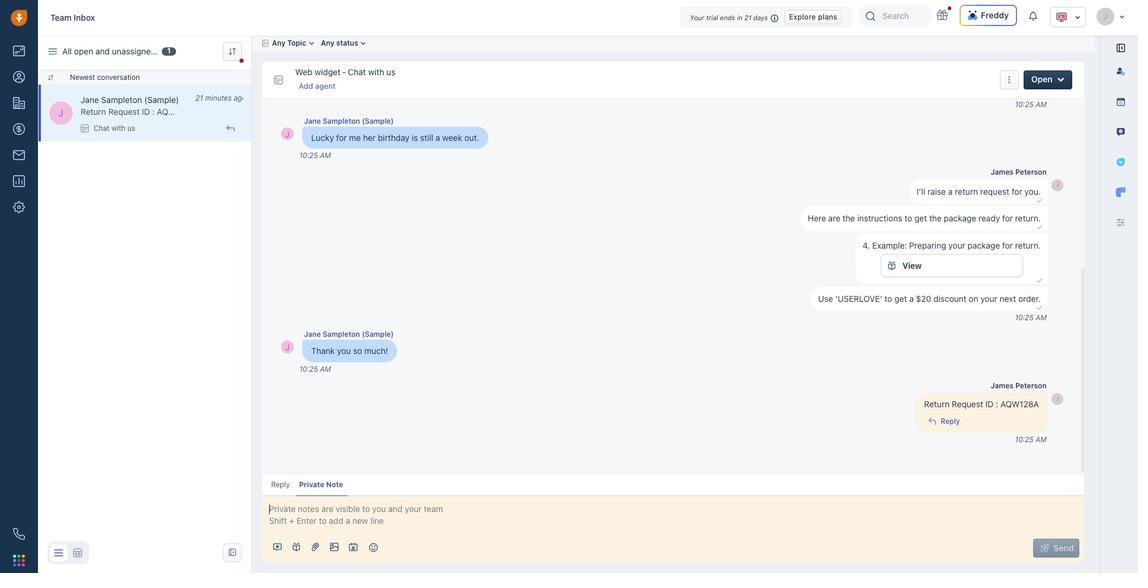 Task type: describe. For each thing, give the bounding box(es) containing it.
add agent button
[[295, 78, 339, 94]]

0 vertical spatial j
[[58, 108, 64, 118]]

1 horizontal spatial to
[[905, 214, 912, 224]]

order.
[[1019, 294, 1041, 304]]

0 vertical spatial jane
[[81, 95, 99, 105]]

2 the from the left
[[929, 214, 942, 224]]

1 vertical spatial package
[[968, 241, 1000, 251]]

on
[[969, 294, 979, 304]]

conversations
[[158, 46, 211, 56]]

you
[[337, 346, 351, 357]]

ready
[[979, 214, 1000, 224]]

team
[[50, 12, 72, 23]]

with inside web widget - chat with us add agent
[[368, 67, 384, 77]]

me
[[349, 133, 361, 143]]

return
[[955, 187, 978, 197]]

her
[[363, 133, 376, 143]]

reply link
[[268, 475, 295, 496]]

example:
[[872, 241, 907, 251]]

chat with us
[[94, 124, 135, 133]]

conversation
[[97, 73, 140, 82]]

out.
[[464, 133, 479, 143]]

thank
[[311, 346, 335, 357]]

0 vertical spatial id
[[142, 107, 150, 117]]

jane for lucky
[[304, 117, 321, 125]]

widget
[[315, 67, 341, 77]]

peterson for return request id : aqw128a
[[1016, 382, 1047, 390]]

agent
[[315, 81, 336, 91]]

is
[[412, 133, 418, 143]]

freshworks switcher image
[[13, 555, 25, 567]]

are
[[828, 214, 841, 224]]

0 vertical spatial get
[[915, 214, 927, 224]]

i'll raise a return request for you.
[[917, 187, 1041, 197]]

(sample) for thank you so much!
[[362, 330, 394, 339]]

lucky for me her birthday is still a week out.
[[311, 133, 479, 143]]

open button
[[1024, 71, 1072, 90]]

so
[[353, 346, 362, 357]]

1 vertical spatial reply
[[271, 481, 290, 490]]

0 vertical spatial sampleton
[[101, 95, 142, 105]]

instructions
[[857, 214, 902, 224]]

newest conversation
[[70, 73, 140, 82]]

discount
[[934, 294, 967, 304]]

explore plans button
[[785, 10, 842, 24]]

ic_single_tick image
[[1036, 303, 1043, 312]]

jane sampleton (sample) button for for
[[304, 116, 394, 126]]

1 horizontal spatial your
[[981, 294, 998, 304]]

open
[[74, 46, 93, 56]]

0 horizontal spatial chat
[[94, 124, 109, 133]]

2 return. from the top
[[1015, 241, 1041, 251]]

week
[[442, 133, 462, 143]]

0 vertical spatial return request id : aqw128a
[[81, 107, 195, 117]]

0 horizontal spatial 21
[[196, 94, 203, 103]]

preparing
[[909, 241, 946, 251]]

any topic button
[[261, 38, 314, 48]]

view link
[[881, 254, 1023, 278]]

sliders image
[[1117, 218, 1125, 227]]

1 horizontal spatial a
[[909, 294, 914, 304]]

freddy button
[[960, 5, 1017, 26]]

explore
[[789, 12, 816, 21]]

chevron down image
[[1058, 76, 1065, 83]]

1 return. from the top
[[1015, 214, 1041, 224]]

for right ready
[[1002, 214, 1013, 224]]

thank you so much!
[[311, 346, 388, 357]]

0 horizontal spatial aqw128a
[[157, 107, 195, 117]]

inbox
[[74, 12, 95, 23]]

tab list containing reply
[[262, 475, 810, 497]]

much!
[[365, 346, 388, 357]]

jane sampleton (sample) for lucky
[[304, 117, 394, 125]]

private note link
[[296, 475, 348, 497]]

still
[[420, 133, 433, 143]]

return inside conversations, use up and down arrows to read conversations element
[[924, 399, 950, 410]]

for left you.
[[1012, 187, 1022, 197]]

any status
[[321, 39, 358, 48]]

freddy
[[981, 10, 1009, 20]]

raise
[[928, 187, 946, 197]]

i'll
[[917, 187, 925, 197]]

here
[[808, 214, 826, 224]]

any for any status
[[321, 39, 334, 48]]

jane sampleton (sample) for thank
[[304, 330, 394, 339]]

lucky
[[311, 133, 334, 143]]

your trial ends in 21 days
[[690, 14, 768, 21]]

newest
[[70, 73, 95, 82]]

0 vertical spatial 21
[[745, 14, 752, 21]]

reply inside "button"
[[941, 417, 960, 426]]

team inbox element
[[48, 75, 70, 80]]

status
[[336, 39, 358, 48]]

web widget - chat with us add agent
[[295, 67, 396, 91]]

reply button
[[924, 417, 964, 428]]

us inside web widget - chat with us add agent
[[387, 67, 396, 77]]

topic
[[287, 39, 306, 48]]

-
[[342, 67, 346, 77]]

3 ic_single_tick image from the top
[[1036, 276, 1043, 285]]

thread reply icon image
[[928, 417, 937, 427]]

0 vertical spatial a
[[436, 133, 440, 143]]

web
[[295, 67, 312, 77]]



Task type: locate. For each thing, give the bounding box(es) containing it.
return. up order.
[[1015, 241, 1041, 251]]

ic_single_tick image for here are the instructions to get the package ready for return.
[[1036, 223, 1043, 232]]

0 vertical spatial jane sampleton (sample)
[[81, 95, 179, 105]]

0 horizontal spatial get
[[895, 294, 907, 304]]

'userlove'
[[836, 294, 883, 304]]

get down the i'll
[[915, 214, 927, 224]]

your up view link in the top of the page
[[949, 241, 966, 251]]

1 horizontal spatial id
[[986, 399, 994, 410]]

1 horizontal spatial return request id : aqw128a
[[924, 399, 1039, 410]]

0 horizontal spatial any
[[272, 39, 286, 48]]

here are the instructions to get the package ready for return.
[[808, 214, 1041, 224]]

0 horizontal spatial reply
[[271, 481, 290, 490]]

use
[[818, 294, 833, 304]]

emoji image
[[369, 543, 378, 553]]

any inside dropdown button
[[272, 39, 286, 48]]

am
[[1036, 100, 1047, 109], [320, 151, 331, 160], [1036, 314, 1047, 323], [320, 365, 331, 374], [1036, 436, 1047, 445]]

1 james from the top
[[991, 168, 1014, 177]]

peterson for i'll raise a return request for you.
[[1016, 168, 1047, 177]]

with right -
[[368, 67, 384, 77]]

j left thank
[[285, 343, 290, 353]]

jane sampleton (sample)
[[81, 95, 179, 105], [304, 117, 394, 125], [304, 330, 394, 339]]

j for lucky for me her birthday is still a week out.
[[285, 129, 290, 139]]

1 vertical spatial ic_single_tick image
[[1036, 223, 1043, 232]]

2 peterson from the top
[[1016, 382, 1047, 390]]

1 vertical spatial 21
[[196, 94, 203, 103]]

james peterson for aqw128a
[[991, 382, 1047, 390]]

jane sampleton (sample) button up me
[[304, 116, 394, 126]]

1 horizontal spatial the
[[929, 214, 942, 224]]

(sample) up much!
[[362, 330, 394, 339]]

2 vertical spatial jane
[[304, 330, 321, 339]]

view
[[903, 261, 922, 271]]

return up mobile icon
[[81, 107, 106, 117]]

jane sampleton (sample) up thank you so much!
[[304, 330, 394, 339]]

1 vertical spatial to
[[885, 294, 892, 304]]

note
[[326, 481, 343, 490]]

the right are
[[843, 214, 855, 224]]

1 vertical spatial chat
[[94, 124, 109, 133]]

1 any from the left
[[272, 39, 286, 48]]

0 horizontal spatial your
[[949, 241, 966, 251]]

0 vertical spatial :
[[152, 107, 155, 117]]

2 vertical spatial a
[[909, 294, 914, 304]]

0 horizontal spatial with
[[111, 124, 126, 133]]

team inbox image
[[229, 48, 236, 55]]

0 vertical spatial to
[[905, 214, 912, 224]]

trial
[[706, 14, 718, 21]]

icon image
[[49, 544, 68, 563], [68, 544, 87, 563], [228, 548, 237, 558]]

jane for thank
[[304, 330, 321, 339]]

1 vertical spatial your
[[981, 294, 998, 304]]

jane sampleton (sample) button for you
[[304, 330, 394, 340]]

0 vertical spatial return
[[81, 107, 106, 117]]

1 vertical spatial us
[[127, 124, 135, 133]]

j left the lucky
[[285, 129, 290, 139]]

ends
[[720, 14, 735, 21]]

1 horizontal spatial any
[[321, 39, 334, 48]]

plans
[[818, 12, 838, 21]]

send
[[1054, 544, 1074, 554]]

2 vertical spatial jane sampleton (sample)
[[304, 330, 394, 339]]

$20
[[916, 294, 931, 304]]

bell regular image
[[1029, 11, 1039, 21]]

21 right 'in'
[[745, 14, 752, 21]]

0 vertical spatial aqw128a
[[157, 107, 195, 117]]

0 vertical spatial your
[[949, 241, 966, 251]]

1 vertical spatial james peterson
[[991, 382, 1047, 390]]

reply right thread reply icon
[[941, 417, 960, 426]]

your right on
[[981, 294, 998, 304]]

james
[[991, 168, 1014, 177], [991, 382, 1014, 390]]

1 horizontal spatial :
[[996, 399, 998, 410]]

and
[[95, 46, 110, 56]]

1
[[167, 46, 171, 55]]

days
[[754, 14, 768, 21]]

1 horizontal spatial ic_arrow_down image
[[1119, 13, 1125, 20]]

1 vertical spatial return
[[924, 399, 950, 410]]

sampleton up me
[[323, 117, 360, 125]]

chat right -
[[348, 67, 366, 77]]

1 horizontal spatial aqw128a
[[1001, 399, 1039, 410]]

add agent button
[[299, 79, 336, 93]]

ic_single_tick image for i'll raise a return request for you.
[[1036, 196, 1043, 205]]

return request id : aqw128a inside conversations, use up and down arrows to read conversations element
[[924, 399, 1039, 410]]

1 vertical spatial with
[[111, 124, 126, 133]]

mobile image
[[81, 125, 89, 133]]

return. down you.
[[1015, 214, 1041, 224]]

sampleton
[[101, 95, 142, 105], [323, 117, 360, 125], [323, 330, 360, 339]]

minutes
[[205, 94, 232, 103]]

0 horizontal spatial the
[[843, 214, 855, 224]]

aqw128a inside conversations, use up and down arrows to read conversations element
[[1001, 399, 1039, 410]]

request
[[980, 187, 1010, 197]]

chat right mobile icon
[[94, 124, 109, 133]]

1 horizontal spatial reply
[[941, 417, 960, 426]]

0 vertical spatial reply
[[941, 417, 960, 426]]

you.
[[1025, 187, 1041, 197]]

2 vertical spatial sampleton
[[323, 330, 360, 339]]

0 horizontal spatial ic_arrow_down image
[[1075, 13, 1081, 21]]

2 james from the top
[[991, 382, 1014, 390]]

0 vertical spatial james peterson
[[991, 168, 1047, 177]]

the
[[843, 214, 855, 224], [929, 214, 942, 224]]

0 vertical spatial request
[[108, 107, 140, 117]]

sampleton for lucky
[[323, 117, 360, 125]]

any inside dropdown button
[[321, 39, 334, 48]]

1 vertical spatial request
[[952, 399, 983, 410]]

missing translation "unavailable" for locale "en-us" image
[[1056, 11, 1068, 23]]

the down raise
[[929, 214, 942, 224]]

james peterson
[[991, 168, 1047, 177], [991, 382, 1047, 390]]

1 horizontal spatial with
[[368, 67, 384, 77]]

0 horizontal spatial id
[[142, 107, 150, 117]]

jane sampleton (sample) down 'conversation' in the top of the page
[[81, 95, 179, 105]]

10:25 am
[[1015, 100, 1047, 109], [299, 151, 331, 160], [1015, 314, 1047, 323], [299, 365, 331, 374], [1015, 436, 1047, 445]]

0 horizontal spatial :
[[152, 107, 155, 117]]

reply left private
[[271, 481, 290, 490]]

get
[[915, 214, 927, 224], [895, 294, 907, 304]]

21
[[745, 14, 752, 21], [196, 94, 203, 103]]

a right still
[[436, 133, 440, 143]]

ic_single_tick image down you.
[[1036, 223, 1043, 232]]

ic_info_icon image
[[771, 13, 779, 23]]

use 'userlove' to get a $20 discount on your next order.
[[818, 294, 1041, 304]]

return request id : aqw128a up the chat with us
[[81, 107, 195, 117]]

ago
[[234, 94, 246, 103]]

:
[[152, 107, 155, 117], [996, 399, 998, 410]]

conversations, use up and down arrows to read conversations element
[[261, 61, 1085, 474]]

(sample) down 1
[[144, 95, 179, 105]]

jane down newest
[[81, 95, 99, 105]]

0 vertical spatial with
[[368, 67, 384, 77]]

0 vertical spatial tab list
[[1110, 62, 1138, 210]]

your
[[690, 14, 705, 21]]

chat inside web widget - chat with us add agent
[[348, 67, 366, 77]]

1 the from the left
[[843, 214, 855, 224]]

jane up the lucky
[[304, 117, 321, 125]]

1 vertical spatial :
[[996, 399, 998, 410]]

2 vertical spatial ic_single_tick image
[[1036, 276, 1043, 285]]

1 horizontal spatial request
[[952, 399, 983, 410]]

1 horizontal spatial 21
[[745, 14, 752, 21]]

any
[[272, 39, 286, 48], [321, 39, 334, 48]]

1 vertical spatial jane
[[304, 117, 321, 125]]

jane sampleton (sample) up me
[[304, 117, 394, 125]]

1 vertical spatial get
[[895, 294, 907, 304]]

jane up thank
[[304, 330, 321, 339]]

aqw128a
[[157, 107, 195, 117], [1001, 399, 1039, 410]]

unassigned
[[112, 46, 156, 56]]

private
[[299, 481, 324, 490]]

chat
[[348, 67, 366, 77], [94, 124, 109, 133]]

with
[[368, 67, 384, 77], [111, 124, 126, 133]]

2 horizontal spatial a
[[948, 187, 953, 197]]

1 vertical spatial return request id : aqw128a
[[924, 399, 1039, 410]]

private note
[[299, 481, 343, 490]]

ic_single_tick image
[[1036, 196, 1043, 205], [1036, 223, 1043, 232], [1036, 276, 1043, 285]]

0 horizontal spatial tab list
[[262, 475, 810, 497]]

0 horizontal spatial return request id : aqw128a
[[81, 107, 195, 117]]

ic_arrow_down image
[[1119, 13, 1125, 20], [1075, 13, 1081, 21]]

None text field
[[262, 497, 1084, 535]]

1 vertical spatial a
[[948, 187, 953, 197]]

team inbox
[[50, 12, 95, 23]]

all open and unassigned conversations
[[62, 46, 211, 56]]

package down return
[[944, 214, 976, 224]]

us right -
[[387, 67, 396, 77]]

1 peterson from the top
[[1016, 168, 1047, 177]]

1 vertical spatial j
[[285, 129, 290, 139]]

any for any topic
[[272, 39, 286, 48]]

2 james peterson from the top
[[991, 382, 1047, 390]]

1 vertical spatial jane sampleton (sample) button
[[304, 330, 394, 340]]

package down ready
[[968, 241, 1000, 251]]

1 horizontal spatial tab list
[[1110, 62, 1138, 210]]

add
[[299, 81, 313, 91]]

1 vertical spatial james
[[991, 382, 1014, 390]]

birthday
[[378, 133, 410, 143]]

2 any from the left
[[321, 39, 334, 48]]

1 horizontal spatial get
[[915, 214, 927, 224]]

phone image
[[13, 529, 25, 541]]

id inside conversations, use up and down arrows to read conversations element
[[986, 399, 994, 410]]

james for request
[[991, 168, 1014, 177]]

send button
[[1033, 540, 1079, 558]]

in
[[737, 14, 743, 21]]

request inside conversations, use up and down arrows to read conversations element
[[952, 399, 983, 410]]

(sample)
[[144, 95, 179, 105], [362, 117, 394, 125], [362, 330, 394, 339]]

0 horizontal spatial return
[[81, 107, 106, 117]]

(sample) up 'her'
[[362, 117, 394, 125]]

1 vertical spatial return.
[[1015, 241, 1041, 251]]

0 vertical spatial james
[[991, 168, 1014, 177]]

0 vertical spatial package
[[944, 214, 976, 224]]

for up 'next'
[[1002, 241, 1013, 251]]

1 vertical spatial id
[[986, 399, 994, 410]]

return.
[[1015, 214, 1041, 224], [1015, 241, 1041, 251]]

0 vertical spatial (sample)
[[144, 95, 179, 105]]

1 vertical spatial aqw128a
[[1001, 399, 1039, 410]]

0 vertical spatial us
[[387, 67, 396, 77]]

2 ic_single_tick image from the top
[[1036, 223, 1043, 232]]

a right raise
[[948, 187, 953, 197]]

return request id : aqw128a up reply "button"
[[924, 399, 1039, 410]]

request up the chat with us
[[108, 107, 140, 117]]

for left me
[[336, 133, 347, 143]]

4.
[[863, 241, 870, 251]]

0 horizontal spatial a
[[436, 133, 440, 143]]

for
[[336, 133, 347, 143], [1012, 187, 1022, 197], [1002, 214, 1013, 224], [1002, 241, 1013, 251]]

sampleton for thank
[[323, 330, 360, 339]]

1 horizontal spatial return
[[924, 399, 950, 410]]

1 vertical spatial (sample)
[[362, 117, 394, 125]]

1 ic_single_tick image from the top
[[1036, 196, 1043, 205]]

1 vertical spatial peterson
[[1016, 382, 1047, 390]]

1 vertical spatial jane sampleton (sample)
[[304, 117, 394, 125]]

any status button
[[314, 38, 373, 48]]

j down team inbox element
[[58, 108, 64, 118]]

to right instructions
[[905, 214, 912, 224]]

2 ic_arrow_down image from the left
[[1075, 13, 1081, 21]]

a left '$20' on the right bottom
[[909, 294, 914, 304]]

j for thank you so much!
[[285, 343, 290, 353]]

2 jane sampleton (sample) button from the top
[[304, 330, 394, 340]]

0 horizontal spatial request
[[108, 107, 140, 117]]

ic_single_tick image up order.
[[1036, 276, 1043, 285]]

any left status
[[321, 39, 334, 48]]

0 horizontal spatial us
[[127, 124, 135, 133]]

1 ic_arrow_down image from the left
[[1119, 13, 1125, 20]]

tab list
[[1110, 62, 1138, 210], [262, 475, 810, 497]]

open
[[1031, 74, 1053, 84]]

next
[[1000, 294, 1016, 304]]

with right mobile icon
[[111, 124, 126, 133]]

21 minutes ago
[[196, 94, 246, 103]]

0 vertical spatial peterson
[[1016, 168, 1047, 177]]

1 jane sampleton (sample) button from the top
[[304, 116, 394, 126]]

all
[[62, 46, 72, 56]]

ic_single_tick image right request
[[1036, 196, 1043, 205]]

1 vertical spatial sampleton
[[323, 117, 360, 125]]

your
[[949, 241, 966, 251], [981, 294, 998, 304]]

1 horizontal spatial chat
[[348, 67, 366, 77]]

reply
[[941, 417, 960, 426], [271, 481, 290, 490]]

id
[[142, 107, 150, 117], [986, 399, 994, 410]]

j
[[58, 108, 64, 118], [285, 129, 290, 139], [285, 343, 290, 353]]

james for aqw128a
[[991, 382, 1014, 390]]

return up thread reply icon
[[924, 399, 950, 410]]

request up reply "button"
[[952, 399, 983, 410]]

jane sampleton (sample) button up thank you so much!
[[304, 330, 394, 340]]

any topic
[[272, 39, 306, 48]]

1 horizontal spatial us
[[387, 67, 396, 77]]

a
[[436, 133, 440, 143], [948, 187, 953, 197], [909, 294, 914, 304]]

return request id : aqw128a
[[81, 107, 195, 117], [924, 399, 1039, 410]]

james peterson for request
[[991, 168, 1047, 177]]

us right mobile icon
[[127, 124, 135, 133]]

peterson
[[1016, 168, 1047, 177], [1016, 382, 1047, 390]]

sampleton up you
[[323, 330, 360, 339]]

return
[[81, 107, 106, 117], [924, 399, 950, 410]]

0 vertical spatial chat
[[348, 67, 366, 77]]

explore plans
[[789, 12, 838, 21]]

sampleton down 'conversation' in the top of the page
[[101, 95, 142, 105]]

jane sampleton (sample) button
[[304, 116, 394, 126], [304, 330, 394, 340]]

: inside conversations, use up and down arrows to read conversations element
[[996, 399, 998, 410]]

to
[[905, 214, 912, 224], [885, 294, 892, 304]]

(sample) for lucky for me her birthday is still a week out.
[[362, 117, 394, 125]]

any left topic
[[272, 39, 286, 48]]

get left '$20' on the right bottom
[[895, 294, 907, 304]]

2 vertical spatial j
[[285, 343, 290, 353]]

to right 'userlove'
[[885, 294, 892, 304]]

1 vertical spatial tab list
[[262, 475, 810, 497]]

0 vertical spatial ic_single_tick image
[[1036, 196, 1043, 205]]

4. example: preparing your package for return.
[[863, 241, 1041, 251]]

21 left the minutes
[[196, 94, 203, 103]]

0 horizontal spatial to
[[885, 294, 892, 304]]

1 james peterson from the top
[[991, 168, 1047, 177]]

phone element
[[7, 523, 31, 547]]

0 vertical spatial return.
[[1015, 214, 1041, 224]]



Task type: vqa. For each thing, say whether or not it's contained in the screenshot.
1 link
no



